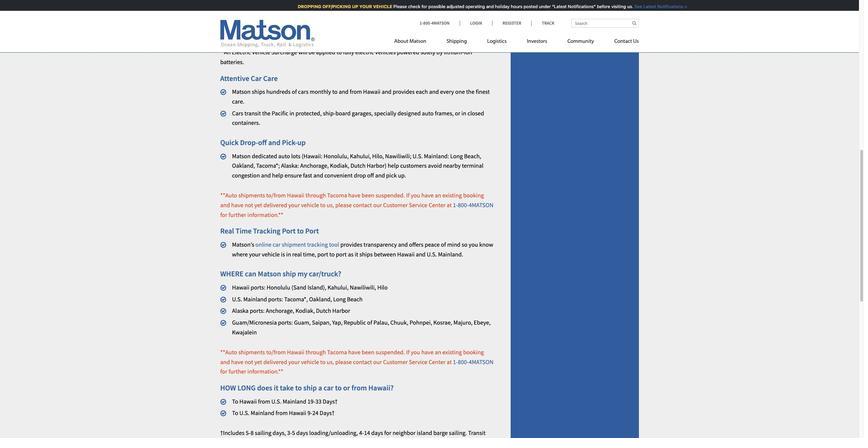Task type: locate. For each thing, give the bounding box(es) containing it.
0 horizontal spatial of
[[292, 88, 297, 96]]

by inside * an electric vehicle surcharge will be applied to fully electric vehicles powered solely by lithium-ion batteries.
[[437, 48, 443, 56]]

booking for where can matson ship my car/truck?
[[463, 191, 484, 199]]

1 vertical spatial the
[[466, 88, 475, 96]]

0 vertical spatial on
[[329, 0, 335, 5]]

for up how in the bottom left of the page
[[220, 368, 227, 376]]

pohnpei,
[[410, 319, 432, 327]]

real
[[220, 226, 234, 236]]

oakland, up congestion
[[232, 162, 255, 170]]

contact left us
[[615, 39, 632, 44]]

1 vertical spatial an
[[435, 348, 441, 356]]

1 vertical spatial through
[[306, 348, 326, 356]]

port up matson's online car shipment tracking tool
[[282, 226, 296, 236]]

from up garages,
[[350, 88, 362, 96]]

vehicle up the how long does it take to ship a car to or from hawaii?
[[301, 358, 319, 366]]

tacoma for port
[[327, 191, 347, 199]]

2 further from the top
[[229, 368, 246, 376]]

alaska ports: anchorage, kodiak, dutch harbor
[[232, 307, 350, 315]]

beach,
[[464, 152, 482, 160]]

cars transit the pacific in protected, ship-board garages, specially designed auto frames, or in closed containers.
[[232, 109, 484, 127]]

days right the 33 on the bottom left
[[323, 398, 335, 405]]

or inside for more details on the cost to ship a car to or from hawaii by origin and destination port.
[[396, 0, 402, 5]]

1 horizontal spatial a
[[376, 0, 379, 5]]

0 vertical spatial shipments
[[239, 191, 265, 199]]

0 vertical spatial suspended.
[[376, 191, 405, 199]]

1 vertical spatial †
[[332, 409, 335, 417]]

your down online
[[249, 250, 261, 258]]

1 horizontal spatial auto
[[422, 109, 434, 117]]

1 vertical spatial existing
[[443, 348, 462, 356]]

by for lithium-
[[437, 48, 443, 56]]

information.** up does
[[248, 368, 283, 376]]

1 vertical spatial kahului,
[[328, 284, 349, 291]]

customer for real time tracking port to port
[[383, 201, 408, 209]]

surcharge
[[272, 48, 297, 56]]

vehicle for take
[[301, 358, 319, 366]]

shipments down kwajalein
[[239, 348, 265, 356]]

2 port from the left
[[336, 250, 347, 258]]

1 vertical spatial vehicle
[[262, 250, 280, 258]]

on inside to get a quote on oversized vehicles, boats, or rvs moving to or from hawaii.
[[403, 19, 409, 26]]

1 horizontal spatial dutch
[[351, 162, 366, 170]]

you
[[411, 191, 420, 199], [469, 241, 478, 248], [411, 348, 420, 356]]

existing
[[443, 191, 462, 199], [443, 348, 462, 356]]

sailing
[[255, 429, 272, 437]]

2 vertical spatial your
[[289, 358, 300, 366]]

2 vertical spatial 1-
[[453, 358, 458, 366]]

your
[[289, 201, 300, 209], [249, 250, 261, 258], [289, 358, 300, 366]]

kahului, down car/truck? in the bottom left of the page
[[328, 284, 349, 291]]

matson down drop-
[[232, 152, 251, 160]]

an down avoid
[[435, 191, 441, 199]]

**auto for real
[[220, 191, 237, 199]]

1 1-800-4matson for further information.** from the top
[[220, 201, 494, 219]]

2 delivered from the top
[[264, 358, 287, 366]]

an down kosrae,
[[435, 348, 441, 356]]

2 yet from the top
[[255, 358, 262, 366]]

1 horizontal spatial port
[[305, 226, 319, 236]]

0 vertical spatial been
[[362, 191, 375, 199]]

hawaii inside provides transparency and offers peace of mind so you know where your vehicle is in real time, port to port as it ships between hawaii and u.s. mainland.
[[397, 250, 415, 258]]

through for port
[[306, 191, 326, 199]]

2 an from the top
[[435, 348, 441, 356]]

on right quote
[[403, 19, 409, 26]]

0 vertical spatial tacoma
[[327, 191, 347, 199]]

hawaii down ensure
[[287, 191, 305, 199]]

to down how in the bottom left of the page
[[232, 398, 238, 405]]

anchorage, inside matson dedicated auto lots (hawaii: honolulu, kahului, hilo, nawiliwili; u.s. mainland: long beach, oakland, tacoma*; alaska: anchorage, kodiak, dutch harbor) help customers avoid nearby terminal congestion and help ensure fast and convenient drop off and pick up.
[[300, 162, 329, 170]]

hawaii.
[[279, 28, 298, 36]]

the
[[337, 0, 345, 5], [466, 88, 475, 96], [262, 109, 271, 117]]

1 **auto from the top
[[220, 191, 237, 199]]

you for how long does it take to ship a car to or from hawaii?
[[411, 348, 420, 356]]

ship-
[[323, 109, 336, 117]]

0 horizontal spatial it
[[274, 383, 279, 393]]

1-800-4matson for further information.** for how long does it take to ship a car to or from hawaii?
[[220, 358, 494, 376]]

1 suspended. from the top
[[376, 191, 405, 199]]

800- for how long does it take to ship a car to or from hawaii?
[[458, 358, 469, 366]]

off up dedicated
[[258, 138, 267, 147]]

2 been from the top
[[362, 348, 375, 356]]

1 yet from the top
[[255, 201, 262, 209]]

my
[[298, 269, 308, 279]]

matson inside "matson ships hundreds of cars monthly to and from hawaii and provides each and every one the finest care."
[[232, 88, 251, 96]]

hours
[[510, 4, 521, 9]]

so
[[462, 241, 468, 248]]

hawaii down offers
[[397, 250, 415, 258]]

mainland up alaska
[[244, 295, 267, 303]]

frames,
[[435, 109, 454, 117]]

a inside for more details on the cost to ship a car to or from hawaii by origin and destination port.
[[376, 0, 379, 5]]

be
[[309, 48, 315, 56]]

about
[[394, 39, 409, 44]]

1 vertical spatial to/from
[[266, 348, 286, 356]]

and down harbor)
[[375, 172, 385, 179]]

off right drop
[[367, 172, 374, 179]]

0 vertical spatial †
[[335, 398, 338, 405]]

to for to u.s. mainland from hawaii 9-24 days †
[[232, 409, 238, 417]]

get
[[373, 19, 381, 26]]

one
[[456, 88, 465, 96]]

hawaii up oversized
[[416, 0, 434, 5]]

0 vertical spatial the
[[337, 0, 345, 5]]

port up tracking
[[305, 226, 319, 236]]

contact for contact us
[[615, 39, 632, 44]]

ports:
[[251, 284, 266, 291], [268, 295, 283, 303], [250, 307, 265, 315], [278, 319, 293, 327]]

† right the 33 on the bottom left
[[335, 398, 338, 405]]

existing down the nearby
[[443, 191, 462, 199]]

have down "guam/micronesia ports: guam, saipan, yap, republic of palau, chuuk, pohnpei, kosrae, majuro, ebeye, kwajalein"
[[348, 348, 361, 356]]

0 vertical spatial an
[[435, 191, 441, 199]]

suspended. down pick
[[376, 191, 405, 199]]

through down the fast
[[306, 191, 326, 199]]

a right your
[[376, 0, 379, 5]]

help up pick
[[388, 162, 399, 170]]

for left more
[[288, 0, 295, 5]]

possible
[[427, 4, 444, 9]]

u.s. inside matson dedicated auto lots (hawaii: honolulu, kahului, hilo, nawiliwili; u.s. mainland: long beach, oakland, tacoma*; alaska: anchorage, kodiak, dutch harbor) help customers avoid nearby terminal congestion and help ensure fast and convenient drop off and pick up.
[[413, 152, 423, 160]]

board
[[336, 109, 351, 117]]

1 through from the top
[[306, 191, 326, 199]]

2 contact from the top
[[353, 358, 372, 366]]

from inside to get a quote on oversized vehicles, boats, or rvs moving to or from hawaii.
[[266, 28, 278, 36]]

0 horizontal spatial port
[[282, 226, 296, 236]]

1 existing from the top
[[443, 191, 462, 199]]

port
[[282, 226, 296, 236], [305, 226, 319, 236]]

1 vertical spatial contact
[[353, 358, 372, 366]]

0 horizontal spatial off
[[258, 138, 267, 147]]

1 vertical spatial **auto
[[220, 348, 237, 356]]

existing for how long does it take to ship a car to or from hawaii?
[[443, 348, 462, 356]]

ports: for hawaii
[[251, 284, 266, 291]]

transit
[[245, 109, 261, 117]]

u.s. up customers
[[413, 152, 423, 160]]

1 vertical spatial contact
[[615, 39, 632, 44]]

from down 'contact matson customer service at'
[[266, 28, 278, 36]]

None search field
[[572, 19, 639, 28]]

2 port from the left
[[305, 226, 319, 236]]

(sand
[[292, 284, 307, 291]]

2 our from the top
[[373, 358, 382, 366]]

**auto shipments to/from hawaii through tacoma have been suspended. if you have an existing booking and have not yet delivered your vehicle to us, please contact our customer service center at down drop
[[220, 191, 484, 209]]

1 been from the top
[[362, 191, 375, 199]]

2 information.** from the top
[[248, 368, 283, 376]]

of inside "guam/micronesia ports: guam, saipan, yap, republic of palau, chuuk, pohnpei, kosrae, majuro, ebeye, kwajalein"
[[367, 319, 372, 327]]

2 booking from the top
[[463, 348, 484, 356]]

anchorage, down tacoma*, at the bottom of the page
[[266, 307, 294, 315]]

ensure
[[285, 172, 302, 179]]

auto up alaska:
[[278, 152, 290, 160]]

1 if from the top
[[406, 191, 410, 199]]

14
[[364, 429, 370, 437]]

hawaii down long
[[240, 398, 257, 405]]

0 vertical spatial information.**
[[248, 211, 283, 219]]

ports: up guam/micronesia
[[250, 307, 265, 315]]

ports: down alaska ports: anchorage, kodiak, dutch harbor
[[278, 319, 293, 327]]

information.** for tracking
[[248, 211, 283, 219]]

oakland, inside matson dedicated auto lots (hawaii: honolulu, kahului, hilo, nawiliwili; u.s. mainland: long beach, oakland, tacoma*; alaska: anchorage, kodiak, dutch harbor) help customers avoid nearby terminal congestion and help ensure fast and convenient drop off and pick up.
[[232, 162, 255, 170]]

our for how long does it take to ship a car to or from hawaii?
[[373, 358, 382, 366]]

1 vertical spatial shipments
[[239, 348, 265, 356]]

ports: down the honolulu
[[268, 295, 283, 303]]

track link
[[532, 20, 555, 26]]

1 vertical spatial ships
[[360, 250, 373, 258]]

of left cars
[[292, 88, 297, 96]]

and right each
[[429, 88, 439, 96]]

in
[[290, 109, 294, 117], [462, 109, 467, 117], [286, 250, 291, 258]]

1 shipments from the top
[[239, 191, 265, 199]]

and left holiday
[[485, 4, 493, 9]]

0 vertical spatial kahului,
[[350, 152, 371, 160]]

to
[[232, 398, 238, 405], [232, 409, 238, 417]]

2 not from the top
[[245, 358, 253, 366]]

nawiliwili;
[[385, 152, 412, 160]]

2 shipments from the top
[[239, 348, 265, 356]]

1 further from the top
[[229, 211, 246, 219]]

u.s. down peace
[[427, 250, 437, 258]]

from inside "matson ships hundreds of cars monthly to and from hawaii and provides each and every one the finest care."
[[350, 88, 362, 96]]

800-
[[424, 20, 432, 26], [458, 201, 469, 209], [458, 358, 469, 366]]

1 horizontal spatial on
[[403, 19, 409, 26]]

kahului, left the hilo,
[[350, 152, 371, 160]]

customer up "hawaii."
[[273, 19, 298, 26]]

2 horizontal spatial car
[[381, 0, 389, 5]]

1 vertical spatial ship
[[283, 269, 296, 279]]

1 horizontal spatial of
[[367, 319, 372, 327]]

provides inside "matson ships hundreds of cars monthly to and from hawaii and provides each and every one the finest care."
[[393, 88, 415, 96]]

1 vertical spatial anchorage,
[[266, 307, 294, 315]]

further for time
[[229, 211, 246, 219]]

1 vertical spatial **auto shipments to/from hawaii through tacoma have been suspended. if you have an existing booking and have not yet delivered your vehicle to us, please contact our customer service center at
[[220, 348, 484, 366]]

register
[[503, 20, 522, 26]]

2 through from the top
[[306, 348, 326, 356]]

1 vertical spatial 4matson
[[469, 201, 494, 209]]

(hawaii:
[[302, 152, 323, 160]]

1 to/from from the top
[[266, 191, 286, 199]]

to inside "matson ships hundreds of cars monthly to and from hawaii and provides each and every one the finest care."
[[333, 88, 338, 96]]

1 port from the left
[[282, 226, 296, 236]]

in left closed at right
[[462, 109, 467, 117]]

to/from for does
[[266, 348, 286, 356]]

through for to
[[306, 348, 326, 356]]

of left 'palau,' in the bottom of the page
[[367, 319, 372, 327]]

if for real time tracking port to port
[[406, 191, 410, 199]]

on right 'details' at the top left of page
[[329, 0, 335, 5]]

1 vertical spatial auto
[[278, 152, 290, 160]]

0 vertical spatial booking
[[463, 191, 484, 199]]

kodiak, up guam,
[[296, 307, 315, 315]]

contact up moving
[[232, 19, 252, 26]]

fast
[[303, 172, 312, 179]]

1 vertical spatial service
[[409, 201, 428, 209]]

1 delivered from the top
[[264, 201, 287, 209]]

2 if from the top
[[406, 348, 410, 356]]

and right origin
[[458, 0, 468, 5]]

and left offers
[[398, 241, 408, 248]]

0 vertical spatial mainland
[[244, 295, 267, 303]]

1 horizontal spatial anchorage,
[[300, 162, 329, 170]]

auto
[[422, 109, 434, 117], [278, 152, 290, 160]]

where can matson ship my car/truck?
[[220, 269, 341, 279]]

0 vertical spatial provides
[[393, 88, 415, 96]]

your for tracking
[[289, 201, 300, 209]]

1 vertical spatial oakland,
[[309, 295, 332, 303]]

for
[[288, 0, 295, 5], [421, 4, 426, 9], [220, 211, 227, 219], [220, 368, 227, 376], [385, 429, 392, 437]]

days for to hawaii from u.s. mainland 19-33 days
[[323, 398, 335, 405]]

kodiak, up "convenient"
[[330, 162, 349, 170]]

0 vertical spatial delivered
[[264, 201, 287, 209]]

vehicle inside provides transparency and offers peace of mind so you know where your vehicle is in real time, port to port as it ships between hawaii and u.s. mainland.
[[262, 250, 280, 258]]

1 tacoma from the top
[[327, 191, 347, 199]]

1 horizontal spatial kodiak,
[[330, 162, 349, 170]]

if for how long does it take to ship a car to or from hawaii?
[[406, 348, 410, 356]]

neighbor
[[393, 429, 416, 437]]

0 vertical spatial you
[[411, 191, 420, 199]]

by
[[435, 0, 441, 5], [437, 48, 443, 56]]

destination
[[232, 7, 261, 15]]

1 information.** from the top
[[248, 211, 283, 219]]

0 vertical spatial contact
[[232, 19, 252, 26]]

ports: inside "guam/micronesia ports: guam, saipan, yap, republic of palau, chuuk, pohnpei, kosrae, majuro, ebeye, kwajalein"
[[278, 319, 293, 327]]

2 days from the left
[[371, 429, 383, 437]]

0 horizontal spatial auto
[[278, 152, 290, 160]]

2 to from the top
[[232, 409, 238, 417]]

2 horizontal spatial the
[[466, 88, 475, 96]]

2 existing from the top
[[443, 348, 462, 356]]

customer down pick
[[383, 201, 408, 209]]

2 suspended. from the top
[[376, 348, 405, 356]]

dutch up saipan,
[[316, 307, 331, 315]]

oakland, down island),
[[309, 295, 332, 303]]

1 vertical spatial of
[[441, 241, 446, 248]]

off/picking
[[321, 4, 350, 9]]

contact inside top menu navigation
[[615, 39, 632, 44]]

0 vertical spatial by
[[435, 0, 441, 5]]

kahului, inside matson dedicated auto lots (hawaii: honolulu, kahului, hilo, nawiliwili; u.s. mainland: long beach, oakland, tacoma*; alaska: anchorage, kodiak, dutch harbor) help customers avoid nearby terminal congestion and help ensure fast and convenient drop off and pick up.
[[350, 152, 371, 160]]

at
[[319, 19, 324, 26], [447, 201, 452, 209], [447, 358, 452, 366]]

and up specially
[[382, 88, 392, 96]]

from up oversized
[[403, 0, 415, 5]]

ports: for alaska
[[250, 307, 265, 315]]

1 contact from the top
[[353, 201, 372, 209]]

it left take
[[274, 383, 279, 393]]

guam,
[[294, 319, 311, 327]]

boats,
[[459, 19, 475, 26]]

0 vertical spatial ships
[[252, 88, 265, 96]]

visiting
[[611, 4, 625, 9]]

us.
[[626, 4, 632, 9]]

1 vertical spatial to
[[232, 409, 238, 417]]

1 vertical spatial you
[[469, 241, 478, 248]]

u.s. mainland ports: tacoma*, oakland, long beach
[[232, 295, 363, 303]]

2 horizontal spatial a
[[382, 19, 385, 26]]

24
[[313, 409, 319, 417]]

yet for does
[[255, 358, 262, 366]]

vehicle down online
[[262, 250, 280, 258]]

1 vertical spatial 1-800-4matson link
[[453, 201, 494, 209]]

matson inside top menu navigation
[[410, 39, 427, 44]]

been down "guam/micronesia ports: guam, saipan, yap, republic of palau, chuuk, pohnpei, kosrae, majuro, ebeye, kwajalein"
[[362, 348, 375, 356]]

contact us link
[[605, 35, 639, 49]]

2 please from the top
[[336, 358, 352, 366]]

ships down car
[[252, 88, 265, 96]]

0 vertical spatial ship
[[364, 0, 375, 5]]

customer
[[273, 19, 298, 26], [383, 201, 408, 209], [383, 358, 408, 366]]

further up long
[[229, 368, 246, 376]]

1 vertical spatial please
[[336, 358, 352, 366]]

tacoma down "convenient"
[[327, 191, 347, 199]]

an
[[435, 191, 441, 199], [435, 348, 441, 356]]

0 horizontal spatial ships
[[252, 88, 265, 96]]

sailing.
[[449, 429, 467, 437]]

1 days from the left
[[296, 429, 308, 437]]

0 vertical spatial days
[[323, 398, 335, 405]]

days right 24
[[320, 409, 332, 417]]

**auto
[[220, 191, 237, 199], [220, 348, 237, 356]]

containers.
[[232, 119, 260, 127]]

0 vertical spatial 4matson
[[432, 20, 450, 26]]

shipment
[[282, 241, 306, 248]]

kwajalein
[[232, 329, 257, 336]]

from down does
[[258, 398, 270, 405]]

1 center from the top
[[429, 201, 446, 209]]

hawaii up garages,
[[363, 88, 381, 96]]

to up †includes
[[232, 409, 238, 417]]

for up real
[[220, 211, 227, 219]]

1 vertical spatial kodiak,
[[296, 307, 315, 315]]

2 to/from from the top
[[266, 348, 286, 356]]

car
[[251, 74, 262, 83]]

your up take
[[289, 358, 300, 366]]

auto inside cars transit the pacific in protected, ship-board garages, specially designed auto frames, or in closed containers.
[[422, 109, 434, 117]]

† right 24
[[332, 409, 335, 417]]

1 horizontal spatial days
[[371, 429, 383, 437]]

help down tacoma*; in the top left of the page
[[272, 172, 283, 179]]

delivered up real time tracking port to port
[[264, 201, 287, 209]]

batteries.
[[220, 58, 244, 66]]

1 vertical spatial 1-
[[453, 201, 458, 209]]

3-
[[287, 429, 292, 437]]

us, for to
[[327, 358, 334, 366]]

an for how long does it take to ship a car to or from hawaii?
[[435, 348, 441, 356]]

0 vertical spatial our
[[373, 201, 382, 209]]

**auto down kwajalein
[[220, 348, 237, 356]]

1 vertical spatial delivered
[[264, 358, 287, 366]]

quick
[[220, 138, 239, 147]]

blue matson logo with ocean, shipping, truck, rail and logistics written beneath it. image
[[220, 20, 315, 48]]

1 horizontal spatial ship
[[304, 383, 317, 393]]

0 vertical spatial vehicle
[[301, 201, 319, 209]]

ship right up
[[364, 0, 375, 5]]

long up the nearby
[[451, 152, 463, 160]]

contact
[[353, 201, 372, 209], [353, 358, 372, 366]]

hawaii inside for more details on the cost to ship a car to or from hawaii by origin and destination port.
[[416, 0, 434, 5]]

0 horizontal spatial a
[[319, 383, 322, 393]]

2 center from the top
[[429, 358, 446, 366]]

2 tacoma from the top
[[327, 348, 347, 356]]

1- for real time tracking port to port
[[453, 201, 458, 209]]

shipping link
[[437, 35, 477, 49]]

been for real time tracking port to port
[[362, 191, 375, 199]]

fully
[[343, 48, 354, 56]]

0 vertical spatial kodiak,
[[330, 162, 349, 170]]

booking down the ebeye,
[[463, 348, 484, 356]]

login
[[470, 20, 482, 26]]

logistics
[[488, 39, 507, 44]]

1 us, from the top
[[327, 201, 334, 209]]

800- for real time tracking port to port
[[458, 201, 469, 209]]

the right the "transit"
[[262, 109, 271, 117]]

1 an from the top
[[435, 191, 441, 199]]

for inside for more details on the cost to ship a car to or from hawaii by origin and destination port.
[[288, 0, 295, 5]]

1 horizontal spatial long
[[451, 152, 463, 160]]

tracking
[[307, 241, 328, 248]]

2 **auto from the top
[[220, 348, 237, 356]]

1- for how long does it take to ship a car to or from hawaii?
[[453, 358, 458, 366]]

1 please from the top
[[336, 201, 352, 209]]

1 horizontal spatial help
[[388, 162, 399, 170]]

1 **auto shipments to/from hawaii through tacoma have been suspended. if you have an existing booking and have not yet delivered your vehicle to us, please contact our customer service center at from the top
[[220, 191, 484, 209]]

mainland:
[[424, 152, 449, 160]]

the right one
[[466, 88, 475, 96]]

further up time
[[229, 211, 246, 219]]

0 vertical spatial customer
[[273, 19, 298, 26]]

can
[[245, 269, 256, 279]]

dropping off/picking up your vehicle please check for possible adjusted operating and holiday hours posted under "latest notifications" before visiting us. see latest notifications.>
[[297, 4, 686, 9]]

2 vertical spatial 1-800-4matson link
[[453, 358, 494, 366]]

1 to from the top
[[232, 398, 238, 405]]

you for real time tracking port to port
[[411, 191, 420, 199]]

powered
[[397, 48, 420, 56]]

1 vertical spatial booking
[[463, 348, 484, 356]]

1 booking from the top
[[463, 191, 484, 199]]

4matson for how long does it take to ship a car to or from hawaii?
[[469, 358, 494, 366]]

you down pohnpei,
[[411, 348, 420, 356]]

1 vertical spatial customer
[[383, 201, 408, 209]]

majuro,
[[454, 319, 473, 327]]

of left mind
[[441, 241, 446, 248]]

1 horizontal spatial port
[[336, 250, 347, 258]]

to
[[358, 0, 363, 5], [390, 0, 395, 5], [367, 19, 372, 26], [252, 28, 258, 36], [337, 48, 342, 56], [333, 88, 338, 96], [320, 201, 326, 209], [297, 226, 304, 236], [330, 250, 335, 258], [320, 358, 326, 366], [295, 383, 302, 393], [335, 383, 342, 393]]

2 vertical spatial 4matson
[[469, 358, 494, 366]]

0 horizontal spatial port
[[318, 250, 328, 258]]

1 horizontal spatial provides
[[393, 88, 415, 96]]

moving
[[232, 28, 251, 36]]

or inside cars transit the pacific in protected, ship-board garages, specially designed auto frames, or in closed containers.
[[455, 109, 461, 117]]

for left neighbor
[[385, 429, 392, 437]]

for more details on the cost to ship a car to or from hawaii by origin and destination port.
[[232, 0, 468, 15]]

service for how long does it take to ship a car to or from hawaii?
[[409, 358, 428, 366]]

2 **auto shipments to/from hawaii through tacoma have been suspended. if you have an existing booking and have not yet delivered your vehicle to us, please contact our customer service center at from the top
[[220, 348, 484, 366]]

1 our from the top
[[373, 201, 382, 209]]

1 vertical spatial information.**
[[248, 368, 283, 376]]

origin
[[442, 0, 457, 5]]

you down customers
[[411, 191, 420, 199]]

1 horizontal spatial kahului,
[[350, 152, 371, 160]]

0 vertical spatial further
[[229, 211, 246, 219]]

0 vertical spatial your
[[289, 201, 300, 209]]

not for long
[[245, 358, 253, 366]]

in right pacific
[[290, 109, 294, 117]]

1 vertical spatial tacoma
[[327, 348, 347, 356]]

by inside for more details on the cost to ship a car to or from hawaii by origin and destination port.
[[435, 0, 441, 5]]

yet for tracking
[[255, 201, 262, 209]]

2 us, from the top
[[327, 358, 334, 366]]

information.** up tracking
[[248, 211, 283, 219]]

auto inside matson dedicated auto lots (hawaii: honolulu, kahului, hilo, nawiliwili; u.s. mainland: long beach, oakland, tacoma*; alaska: anchorage, kodiak, dutch harbor) help customers avoid nearby terminal congestion and help ensure fast and convenient drop off and pick up.
[[278, 152, 290, 160]]

to/from for tracking
[[266, 191, 286, 199]]

vehicle
[[372, 4, 391, 9]]

† for to u.s. mainland from hawaii 9-24 days †
[[332, 409, 335, 417]]

u.s. inside provides transparency and offers peace of mind so you know where your vehicle is in real time, port to port as it ships between hawaii and u.s. mainland.
[[427, 250, 437, 258]]

2 1-800-4matson for further information.** from the top
[[220, 358, 494, 376]]

guam/micronesia
[[232, 319, 277, 327]]

a right get
[[382, 19, 385, 26]]

been down drop
[[362, 191, 375, 199]]

0 vertical spatial please
[[336, 201, 352, 209]]

**auto down congestion
[[220, 191, 237, 199]]

1 not from the top
[[245, 201, 253, 209]]

in inside provides transparency and offers peace of mind so you know where your vehicle is in real time, port to port as it ships between hawaii and u.s. mainland.
[[286, 250, 291, 258]]

0 vertical spatial existing
[[443, 191, 462, 199]]

days right 5
[[296, 429, 308, 437]]

provides up as
[[341, 241, 363, 248]]

see latest notifications.> link
[[632, 4, 686, 9]]



Task type: vqa. For each thing, say whether or not it's contained in the screenshot.
the rightmost the
yes



Task type: describe. For each thing, give the bounding box(es) containing it.
tacoma*;
[[256, 162, 280, 170]]

nawiliwili,
[[350, 284, 376, 291]]

hawaii left 9-
[[289, 409, 306, 417]]

by for origin
[[435, 0, 441, 5]]

alaska:
[[281, 162, 299, 170]]

dedicated
[[252, 152, 277, 160]]

yap,
[[332, 319, 343, 327]]

real
[[292, 250, 302, 258]]

cost
[[346, 0, 357, 5]]

the inside for more details on the cost to ship a car to or from hawaii by origin and destination port.
[[337, 0, 345, 5]]

quote
[[387, 19, 401, 26]]

and down tacoma*; in the top left of the page
[[261, 172, 271, 179]]

Search search field
[[572, 19, 639, 28]]

drop
[[354, 172, 366, 179]]

hawaii down where
[[232, 284, 250, 291]]

ship inside for more details on the cost to ship a car to or from hawaii by origin and destination port.
[[364, 0, 375, 5]]

oversized
[[410, 19, 435, 26]]

u.s. up alaska
[[232, 295, 242, 303]]

at for real time tracking port to port
[[447, 201, 452, 209]]

your
[[358, 4, 371, 9]]

matson's online car shipment tracking tool
[[232, 241, 339, 248]]

existing for real time tracking port to port
[[443, 191, 462, 199]]

online car shipment tracking tool link
[[256, 241, 339, 248]]

honolulu,
[[324, 152, 349, 160]]

car inside for more details on the cost to ship a car to or from hawaii by origin and destination port.
[[381, 0, 389, 5]]

lots
[[291, 152, 301, 160]]

please for port
[[336, 201, 352, 209]]

hawaii inside "matson ships hundreds of cars monthly to and from hawaii and provides each and every one the finest care."
[[363, 88, 381, 96]]

from left hawaii? on the bottom of page
[[352, 383, 367, 393]]

before
[[596, 4, 609, 9]]

matson down the port.
[[253, 19, 272, 26]]

cars
[[298, 88, 309, 96]]

to inside * an electric vehicle surcharge will be applied to fully electric vehicles powered solely by lithium-ion batteries.
[[337, 48, 342, 56]]

matson ships hundreds of cars monthly to and from hawaii and provides each and every one the finest care.
[[232, 88, 490, 105]]

under
[[538, 4, 550, 9]]

kosrae,
[[434, 319, 453, 327]]

time,
[[303, 250, 316, 258]]

finest
[[476, 88, 490, 96]]

as
[[348, 250, 354, 258]]

days for to u.s. mainland from hawaii 9-24 days
[[320, 409, 332, 417]]

**auto shipments to/from hawaii through tacoma have been suspended. if you have an existing booking and have not yet delivered your vehicle to us, please contact our customer service center at for real time tracking port to port
[[220, 191, 484, 209]]

your inside provides transparency and offers peace of mind so you know where your vehicle is in real time, port to port as it ships between hawaii and u.s. mainland.
[[249, 250, 261, 258]]

0 vertical spatial 800-
[[424, 20, 432, 26]]

and up real
[[220, 201, 230, 209]]

does
[[257, 383, 272, 393]]

1 vertical spatial mainland
[[283, 398, 306, 405]]

terminal
[[462, 162, 484, 170]]

not for time
[[245, 201, 253, 209]]

0 vertical spatial service
[[299, 19, 317, 26]]

on inside for more details on the cost to ship a car to or from hawaii by origin and destination port.
[[329, 0, 335, 5]]

quick drop-off and pick-up
[[220, 138, 306, 147]]

please for to
[[336, 358, 352, 366]]

matson inside matson dedicated auto lots (hawaii: honolulu, kahului, hilo, nawiliwili; u.s. mainland: long beach, oakland, tacoma*; alaska: anchorage, kodiak, dutch harbor) help customers avoid nearby terminal congestion and help ensure fast and convenient drop off and pick up.
[[232, 152, 251, 160]]

garages,
[[352, 109, 373, 117]]

4-
[[359, 429, 364, 437]]

in for protected,
[[462, 109, 467, 117]]

at for how long does it take to ship a car to or from hawaii?
[[447, 358, 452, 366]]

peace
[[425, 241, 440, 248]]

holiday
[[494, 4, 509, 9]]

tacoma for to
[[327, 348, 347, 356]]

†includes
[[220, 429, 245, 437]]

ships inside "matson ships hundreds of cars monthly to and from hawaii and provides each and every one the finest care."
[[252, 88, 265, 96]]

contact for contact matson customer service at
[[232, 19, 252, 26]]

nearby
[[443, 162, 461, 170]]

been for how long does it take to ship a car to or from hawaii?
[[362, 348, 375, 356]]

further for long
[[229, 368, 246, 376]]

top menu navigation
[[394, 35, 639, 49]]

rvs
[[482, 19, 492, 26]]

of inside "matson ships hundreds of cars monthly to and from hawaii and provides each and every one the finest care."
[[292, 88, 297, 96]]

ebeye,
[[474, 319, 491, 327]]

us
[[634, 39, 639, 44]]

and right the fast
[[314, 172, 323, 179]]

to for to hawaii from u.s. mainland 19-33 days †
[[232, 398, 238, 405]]

have down drop
[[348, 191, 361, 199]]

where
[[232, 250, 248, 258]]

community
[[568, 39, 594, 44]]

suspended. for real time tracking port to port
[[376, 191, 405, 199]]

ports: for guam/micronesia
[[278, 319, 293, 327]]

1-800-4matson for further information.** for real time tracking port to port
[[220, 201, 494, 219]]

0 horizontal spatial dutch
[[316, 307, 331, 315]]

from down to hawaii from u.s. mainland 19-33 days †
[[276, 409, 288, 417]]

dropping
[[297, 4, 320, 9]]

tool
[[329, 241, 339, 248]]

suspended. for how long does it take to ship a car to or from hawaii?
[[376, 348, 405, 356]]

congestion
[[232, 172, 260, 179]]

service for real time tracking port to port
[[409, 201, 428, 209]]

8
[[251, 429, 254, 437]]

hundreds
[[266, 88, 291, 96]]

port.
[[262, 7, 275, 15]]

monthly
[[310, 88, 331, 96]]

for inside †includes 5-8 sailing days, 3-5 days loading/unloading, 4-14 days for neighbor island barge sailing. transit
[[385, 429, 392, 437]]

shipments for long
[[239, 348, 265, 356]]

u.s. up 5-
[[240, 409, 250, 417]]

our for real time tracking port to port
[[373, 201, 382, 209]]

2 vertical spatial car
[[324, 383, 334, 393]]

tracking
[[253, 226, 281, 236]]

for right check
[[421, 4, 426, 9]]

track
[[542, 20, 555, 26]]

republic
[[344, 319, 366, 327]]

1 port from the left
[[318, 250, 328, 258]]

matson up the honolulu
[[258, 269, 281, 279]]

vehicle for to
[[301, 201, 319, 209]]

5
[[292, 429, 295, 437]]

4matson for real time tracking port to port
[[469, 201, 494, 209]]

and down offers
[[416, 250, 426, 258]]

the inside cars transit the pacific in protected, ship-board garages, specially designed auto frames, or in closed containers.
[[262, 109, 271, 117]]

transit
[[468, 429, 486, 437]]

an
[[224, 48, 231, 56]]

provides transparency and offers peace of mind so you know where your vehicle is in real time, port to port as it ships between hawaii and u.s. mainland.
[[232, 241, 494, 258]]

pick-
[[282, 138, 298, 147]]

your for does
[[289, 358, 300, 366]]

vehicles,
[[436, 19, 458, 26]]

in for of
[[286, 250, 291, 258]]

booking for †includes 5-8 sailing days, 3-5 days loading/unloading, 4-14 days for neighbor island barge sailing. transit
[[463, 348, 484, 356]]

and inside for more details on the cost to ship a car to or from hawaii by origin and destination port.
[[458, 0, 468, 5]]

have up how in the bottom left of the page
[[231, 358, 244, 366]]

hawaii down guam,
[[287, 348, 305, 356]]

each
[[416, 88, 428, 96]]

up.
[[398, 172, 406, 179]]

island
[[417, 429, 432, 437]]

**auto shipments to/from hawaii through tacoma have been suspended. if you have an existing booking and have not yet delivered your vehicle to us, please contact our customer service center at for how long does it take to ship a car to or from hawaii?
[[220, 348, 484, 366]]

notifications"
[[567, 4, 595, 9]]

and left pick-
[[268, 138, 281, 147]]

off inside matson dedicated auto lots (hawaii: honolulu, kahului, hilo, nawiliwili; u.s. mainland: long beach, oakland, tacoma*; alaska: anchorage, kodiak, dutch harbor) help customers avoid nearby terminal congestion and help ensure fast and convenient drop off and pick up.
[[367, 172, 374, 179]]

is
[[281, 250, 285, 258]]

1-800-4matson link for how long does it take to ship a car to or from hawaii?
[[453, 358, 494, 366]]

0 horizontal spatial help
[[272, 172, 283, 179]]

center for real time tracking port to port
[[429, 201, 446, 209]]

time
[[236, 226, 252, 236]]

dutch inside matson dedicated auto lots (hawaii: honolulu, kahului, hilo, nawiliwili; u.s. mainland: long beach, oakland, tacoma*; alaska: anchorage, kodiak, dutch harbor) help customers avoid nearby terminal congestion and help ensure fast and convenient drop off and pick up.
[[351, 162, 366, 170]]

2 vertical spatial ship
[[304, 383, 317, 393]]

investors
[[527, 39, 548, 44]]

0 vertical spatial 1-800-4matson link
[[420, 20, 460, 26]]

0 horizontal spatial kodiak,
[[296, 307, 315, 315]]

adjusted
[[446, 4, 463, 9]]

transparency
[[364, 241, 397, 248]]

0 horizontal spatial car
[[273, 241, 281, 248]]

of inside provides transparency and offers peace of mind so you know where your vehicle is in real time, port to port as it ships between hawaii and u.s. mainland.
[[441, 241, 446, 248]]

contact for how long does it take to ship a car to or from hawaii?
[[353, 358, 372, 366]]

contact for real time tracking port to port
[[353, 201, 372, 209]]

delivered for tracking
[[264, 201, 287, 209]]

check
[[407, 4, 419, 9]]

electric
[[355, 48, 374, 56]]

kodiak, inside matson dedicated auto lots (hawaii: honolulu, kahului, hilo, nawiliwili; u.s. mainland: long beach, oakland, tacoma*; alaska: anchorage, kodiak, dutch harbor) help customers avoid nearby terminal congestion and help ensure fast and convenient drop off and pick up.
[[330, 162, 349, 170]]

and up how in the bottom left of the page
[[220, 358, 230, 366]]

have up time
[[231, 201, 244, 209]]

0 vertical spatial help
[[388, 162, 399, 170]]

attentive
[[220, 74, 249, 83]]

long inside matson dedicated auto lots (hawaii: honolulu, kahului, hilo, nawiliwili; u.s. mainland: long beach, oakland, tacoma*; alaska: anchorage, kodiak, dutch harbor) help customers avoid nearby terminal congestion and help ensure fast and convenient drop off and pick up.
[[451, 152, 463, 160]]

0 horizontal spatial kahului,
[[328, 284, 349, 291]]

from inside for more details on the cost to ship a car to or from hawaii by origin and destination port.
[[403, 0, 415, 5]]

and up board
[[339, 88, 349, 96]]

† for to hawaii from u.s. mainland 19-33 days †
[[335, 398, 338, 405]]

to inside provides transparency and offers peace of mind so you know where your vehicle is in real time, port to port as it ships between hawaii and u.s. mainland.
[[330, 250, 335, 258]]

a inside to get a quote on oversized vehicles, boats, or rvs moving to or from hawaii.
[[382, 19, 385, 26]]

vehicle
[[252, 48, 270, 56]]

2 vertical spatial a
[[319, 383, 322, 393]]

up
[[351, 4, 357, 9]]

search image
[[633, 21, 637, 25]]

avoid
[[428, 162, 442, 170]]

ships inside provides transparency and offers peace of mind so you know where your vehicle is in real time, port to port as it ships between hawaii and u.s. mainland.
[[360, 250, 373, 258]]

customer for how long does it take to ship a car to or from hawaii?
[[383, 358, 408, 366]]

us, for port
[[327, 201, 334, 209]]

have down avoid
[[422, 191, 434, 199]]

have down pohnpei,
[[422, 348, 434, 356]]

contact us
[[615, 39, 639, 44]]

33
[[316, 398, 322, 405]]

you inside provides transparency and offers peace of mind so you know where your vehicle is in real time, port to port as it ships between hawaii and u.s. mainland.
[[469, 241, 478, 248]]

saipan,
[[312, 319, 331, 327]]

1-800-4matson link for real time tracking port to port
[[453, 201, 494, 209]]

0 vertical spatial at
[[319, 19, 324, 26]]

electric
[[232, 48, 251, 56]]

1 vertical spatial it
[[274, 383, 279, 393]]

* an electric vehicle surcharge will be applied to fully electric vehicles powered solely by lithium-ion batteries.
[[220, 48, 472, 66]]

how
[[220, 383, 236, 393]]

delivered for does
[[264, 358, 287, 366]]

0 vertical spatial off
[[258, 138, 267, 147]]

shipments for time
[[239, 191, 265, 199]]

0 horizontal spatial anchorage,
[[266, 307, 294, 315]]

provides inside provides transparency and offers peace of mind so you know where your vehicle is in real time, port to port as it ships between hawaii and u.s. mainland.
[[341, 241, 363, 248]]

**auto for how
[[220, 348, 237, 356]]

2 vertical spatial mainland
[[251, 409, 274, 417]]

information.** for does
[[248, 368, 283, 376]]

0 vertical spatial 1-
[[420, 20, 424, 26]]

1 horizontal spatial oakland,
[[309, 295, 332, 303]]

the inside "matson ships hundreds of cars monthly to and from hawaii and provides each and every one the finest care."
[[466, 88, 475, 96]]

1 vertical spatial long
[[333, 295, 346, 303]]

notifications.>
[[656, 4, 686, 9]]

center for how long does it take to ship a car to or from hawaii?
[[429, 358, 446, 366]]

an for real time tracking port to port
[[435, 191, 441, 199]]

it inside provides transparency and offers peace of mind so you know where your vehicle is in real time, port to port as it ships between hawaii and u.s. mainland.
[[355, 250, 358, 258]]

u.s. up the to u.s. mainland from hawaii 9-24 days †
[[272, 398, 282, 405]]

matson dedicated auto lots (hawaii: honolulu, kahului, hilo, nawiliwili; u.s. mainland: long beach, oakland, tacoma*; alaska: anchorage, kodiak, dutch harbor) help customers avoid nearby terminal congestion and help ensure fast and convenient drop off and pick up.
[[232, 152, 484, 179]]



